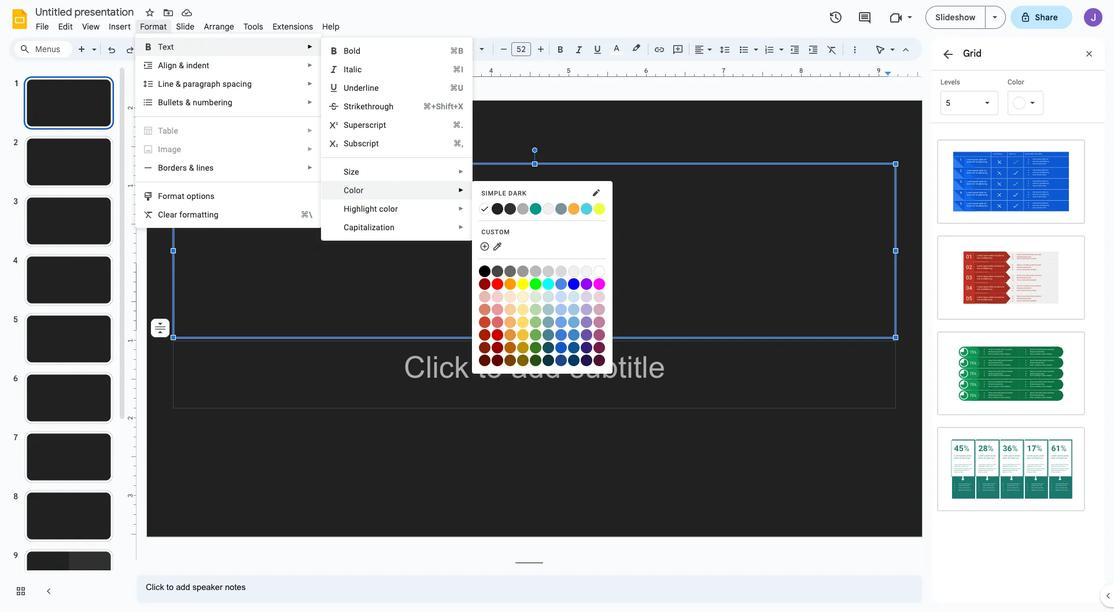 Task type: locate. For each thing, give the bounding box(es) containing it.
format for format options
[[158, 192, 185, 201]]

subsc r ipt
[[344, 139, 379, 148]]

Star checkbox
[[142, 5, 158, 21]]

&
[[179, 61, 184, 70], [176, 79, 181, 89], [186, 98, 191, 107], [189, 163, 194, 172]]

extensions
[[273, 21, 313, 32]]

i talic
[[344, 65, 362, 74]]

light green 1 image
[[530, 317, 542, 328]]

format inside menu
[[158, 192, 185, 201]]

color
[[379, 204, 398, 214]]

dark cyan 2 image
[[543, 342, 555, 354]]

bulleted list menu image
[[751, 42, 759, 46]]

format menu item
[[136, 20, 172, 34]]

1 horizontal spatial i
[[344, 65, 346, 74]]

0 vertical spatial color
[[1008, 78, 1025, 86]]

1 vertical spatial i
[[158, 145, 160, 154]]

dark orange 1 cell
[[505, 329, 517, 341]]

i
[[344, 65, 346, 74], [158, 145, 160, 154]]

age
[[168, 145, 181, 154]]

2 row from the top
[[479, 241, 509, 253]]

superscript s element
[[344, 120, 390, 130]]

color inside 'dropdown button'
[[1008, 78, 1025, 86]]

dark magenta 2 cell
[[594, 342, 606, 354]]

light yellow 3 cell
[[518, 291, 530, 303]]

bulle t s & numbering
[[158, 98, 233, 107]]

option group inside grid application
[[932, 123, 1106, 517]]

a
[[158, 61, 164, 70]]

dark cyan 1 cell
[[543, 329, 555, 341]]

edit
[[58, 21, 73, 32]]

light cyan 3 cell
[[543, 291, 555, 303]]

slide menu item
[[172, 20, 199, 34]]

align & indent a element
[[158, 61, 213, 70]]

numbering
[[193, 98, 233, 107]]

light cyan 2 image
[[543, 304, 555, 315]]

h ighlight color
[[344, 204, 398, 214]]

dark red 3 cell
[[492, 354, 504, 366]]

cyan cell
[[543, 278, 555, 290]]

light green 2 image
[[530, 304, 542, 315]]

file
[[36, 21, 49, 32]]

dark yellow 3 cell
[[518, 354, 530, 366]]

light yellow 1 cell
[[518, 316, 530, 328]]

dark orange 2 image
[[505, 342, 516, 354]]

light gray 2 image
[[569, 266, 580, 277]]

dark cornflower blue 1 image
[[556, 329, 567, 341]]

& right lign
[[179, 61, 184, 70]]

dark orange 1 image
[[505, 329, 516, 341]]

color right levels list box at right top
[[1008, 78, 1025, 86]]

theme color #eeeeee, close to light gray 2 image
[[543, 203, 555, 215]]

⌘period element
[[439, 119, 464, 131]]

l
[[158, 79, 163, 89]]

dark blue 2 cell
[[569, 342, 581, 354]]

dark
[[509, 190, 527, 197]]

arrange menu item
[[199, 20, 239, 34]]

⌘i element
[[439, 64, 464, 75]]

0 horizontal spatial i
[[158, 145, 160, 154]]

green image
[[530, 278, 542, 290]]

►
[[308, 43, 313, 50], [308, 62, 313, 68], [308, 80, 313, 87], [308, 99, 313, 105], [308, 127, 313, 134], [308, 146, 313, 152], [308, 164, 313, 171], [459, 168, 464, 175], [459, 187, 464, 193], [459, 205, 464, 212], [459, 224, 464, 230]]

dark green 2 cell
[[530, 342, 542, 354]]

1 horizontal spatial color
[[1008, 78, 1025, 86]]

option group
[[932, 123, 1106, 517]]

light green 2 cell
[[530, 303, 542, 315]]

dark cyan 1 image
[[543, 329, 555, 341]]

dark cornflower blue 2 cell
[[556, 342, 568, 354]]

⌘comma element
[[440, 138, 464, 149]]

Five rows of information with arrow shape pointing rightward towards details. Accent color: #db4437, close to light red berry 1. radio
[[932, 230, 1092, 326]]

Rename text field
[[31, 5, 141, 19]]

red image
[[492, 278, 504, 290]]

theme color #eeff41, close to dark yellow 1 cell
[[594, 203, 606, 215]]

menu item containing i
[[136, 140, 321, 159]]

dark magenta 1 image
[[594, 329, 606, 341]]

0 vertical spatial format
[[140, 21, 167, 32]]

black image
[[479, 266, 491, 277]]

borders
[[158, 163, 187, 172]]

4 row from the top
[[479, 278, 606, 290]]

color button
[[1008, 78, 1066, 115]]

indent
[[186, 61, 209, 70]]

line & paragraph spacing image
[[719, 41, 732, 57]]

format options
[[158, 192, 215, 201]]

k
[[357, 102, 361, 111]]

l ine & paragraph spacing
[[158, 79, 252, 89]]

1 vertical spatial color
[[344, 186, 364, 195]]

dark red 2 cell
[[492, 342, 504, 354]]

light cornflower blue 1 cell
[[556, 316, 568, 328]]

light orange 3 cell
[[505, 291, 517, 303]]

formatting
[[180, 210, 219, 219]]

light red berry 2 cell
[[479, 303, 492, 315]]

i m age
[[158, 145, 181, 154]]

light cornflower blue 2 image
[[556, 304, 567, 315]]

navigation
[[0, 65, 127, 612]]

u
[[344, 83, 349, 93]]

light cornflower blue 1 image
[[556, 317, 567, 328]]

slideshow button
[[926, 6, 986, 29]]

light cornflower blue 3 cell
[[556, 291, 568, 303]]

arrange
[[204, 21, 234, 32]]

format options \ element
[[158, 192, 218, 201]]

3 row from the top
[[479, 265, 606, 277]]

light purple 2 image
[[581, 304, 593, 315]]

s uperscript
[[344, 120, 386, 130]]

yellow image
[[518, 278, 529, 290]]

tools
[[244, 21, 263, 32]]

theme color #303030, close to dark gray 30 image
[[505, 203, 516, 215]]

0 vertical spatial i
[[344, 65, 346, 74]]

dark cornflower blue 1 cell
[[556, 329, 568, 341]]

format inside format menu item
[[140, 21, 167, 32]]

cornflower blue cell
[[556, 278, 568, 290]]

subscript r element
[[344, 139, 383, 148]]

image m element
[[158, 145, 185, 154]]

dark gray 4 image
[[492, 266, 504, 277]]

theme color #ffab40, close to dark yellow 1 image
[[569, 203, 580, 215]]

b
[[344, 46, 349, 56]]

light magenta 3 cell
[[594, 291, 606, 303]]

edit menu item
[[54, 20, 78, 34]]

slideshow
[[936, 12, 976, 23]]

color down size o element
[[344, 186, 364, 195]]

menu bar containing file
[[31, 15, 345, 34]]

magenta cell
[[594, 278, 606, 290]]

light orange 2 cell
[[505, 303, 517, 315]]

⌘+shift+x
[[423, 102, 464, 111]]

theme color #009688, close to dark blue 15 cell
[[530, 203, 542, 215]]

orange image
[[505, 278, 516, 290]]

capitalization
[[344, 223, 395, 232]]

borders & lines q element
[[158, 163, 217, 172]]

dark red berry 1 image
[[479, 329, 491, 341]]

dark blue 1 cell
[[569, 329, 581, 341]]

s
[[344, 120, 349, 130]]

theme color #212121, close to dark gray 30 image
[[492, 203, 504, 215]]

custom button
[[479, 226, 607, 240]]

9 row from the top
[[479, 342, 606, 354]]

light red 1 cell
[[492, 316, 504, 328]]

light gray 1 cell
[[556, 265, 568, 277]]

dark blue 3 image
[[569, 355, 580, 366]]

format
[[140, 21, 167, 32], [158, 192, 185, 201]]

& left lines
[[189, 163, 194, 172]]

dark red 1 image
[[492, 329, 504, 341]]

dark magenta 3 image
[[594, 355, 606, 366]]

color
[[1008, 78, 1025, 86], [344, 186, 364, 195]]

mode and view toolbar
[[872, 38, 916, 61]]

u nderline
[[344, 83, 379, 93]]

t
[[176, 98, 179, 107]]

line & paragraph spacing l element
[[158, 79, 255, 89]]

grid
[[964, 48, 982, 60]]

light red berry 3 image
[[479, 291, 491, 303]]

1 vertical spatial format
[[158, 192, 185, 201]]

ine
[[163, 79, 174, 89]]

presentation options image
[[993, 16, 998, 19]]

slide
[[176, 21, 195, 32]]

theme color #78909c, close to light cyan 1 cell
[[556, 203, 568, 215]]

dark red berry 1 cell
[[479, 329, 492, 341]]

light gray 1 image
[[556, 266, 567, 277]]

⌘.
[[453, 120, 464, 130]]

0 horizontal spatial color
[[344, 186, 364, 195]]

nderline
[[349, 83, 379, 93]]

light blue 2 image
[[569, 304, 580, 315]]

light purple 3 cell
[[581, 291, 593, 303]]

light gray 3 image
[[581, 266, 593, 277]]

⌘\
[[301, 210, 313, 219]]

share
[[1036, 12, 1059, 23]]

lines
[[196, 163, 214, 172]]

light red 3 image
[[492, 291, 504, 303]]

navigation inside grid application
[[0, 65, 127, 612]]

i for talic
[[344, 65, 346, 74]]

text
[[158, 42, 174, 52]]

dark magenta 2 image
[[594, 342, 606, 354]]

dark magenta 3 cell
[[594, 354, 606, 366]]

format up lear
[[158, 192, 185, 201]]

dark purple 3 image
[[581, 355, 593, 366]]

dark gray 1 cell
[[530, 265, 542, 277]]

i inside menu item
[[158, 145, 160, 154]]

Five rounded-edged rows of information with percentages and two columns of bulleted details. Accent color: #0f9d58, close to green 11. radio
[[932, 326, 1092, 422]]

1 row from the top
[[479, 203, 606, 215]]

simple
[[482, 190, 507, 197]]

gray image
[[543, 266, 555, 277]]

menu containing b
[[317, 0, 473, 484]]

Five columns of information with percentages and arrows pointing down towards bulleted details. Accent color: #26a69a, close to green 11. radio
[[932, 422, 1092, 517]]

light yellow 2 image
[[518, 304, 529, 315]]

extensions menu item
[[268, 20, 318, 34]]

5 row from the top
[[479, 291, 606, 303]]

right margin image
[[886, 68, 923, 76]]

highlight color image
[[630, 41, 643, 55]]

red cell
[[492, 278, 504, 290]]

bold b element
[[344, 46, 364, 56]]

i for m
[[158, 145, 160, 154]]

row
[[479, 203, 606, 215], [479, 241, 509, 253], [479, 265, 606, 277], [479, 278, 606, 290], [479, 291, 606, 303], [479, 303, 606, 315], [479, 316, 606, 328], [479, 329, 606, 341], [479, 342, 606, 354], [479, 354, 606, 366]]

light red berry 1 cell
[[479, 316, 492, 328]]

i down the b
[[344, 65, 346, 74]]

levels list box
[[941, 78, 999, 115]]

5
[[946, 98, 951, 108]]

dark yellow 2 image
[[518, 342, 529, 354]]

c
[[158, 210, 164, 219]]

dark orange 3 cell
[[505, 354, 517, 366]]

help menu item
[[318, 20, 345, 34]]

format down "star" option
[[140, 21, 167, 32]]

capitalization 1 element
[[344, 223, 398, 232]]

light orange 2 image
[[505, 304, 516, 315]]

light green 3 image
[[530, 291, 542, 303]]

i left age
[[158, 145, 160, 154]]

borders & lines
[[158, 163, 214, 172]]

light red berry 1 image
[[479, 317, 491, 328]]

custom
[[482, 229, 510, 236]]

light magenta 1 image
[[594, 317, 606, 328]]

table
[[158, 126, 178, 135]]

dark cornflower blue 2 image
[[556, 342, 567, 354]]

cyan image
[[543, 278, 555, 290]]

menu containing simple dark
[[472, 181, 613, 374]]

numbered list menu image
[[777, 42, 784, 46]]

options
[[187, 192, 215, 201]]

white image
[[594, 266, 606, 277]]

insert
[[109, 21, 131, 32]]

dark red berry 2 image
[[479, 342, 491, 354]]

light magenta 3 image
[[594, 291, 606, 303]]

⌘+shift+x element
[[410, 101, 464, 112]]



Task type: describe. For each thing, give the bounding box(es) containing it.
⌘u
[[450, 83, 464, 93]]

paragraph
[[183, 79, 221, 89]]

file menu item
[[31, 20, 54, 34]]

size o element
[[344, 167, 363, 177]]

light yellow 1 image
[[518, 317, 529, 328]]

theme color #adadad, close to dark gray 1 cell
[[518, 203, 530, 215]]

c lear formatting
[[158, 210, 219, 219]]

light red berry 3 cell
[[479, 291, 492, 303]]

dark red 3 image
[[492, 355, 504, 366]]

theme color #212121, close to dark gray 30 cell
[[492, 203, 504, 215]]

table 2 element
[[158, 126, 182, 135]]

dark yellow 3 image
[[518, 355, 529, 366]]

lign
[[164, 61, 177, 70]]

dark green 2 image
[[530, 342, 542, 354]]

simple dark
[[482, 190, 527, 197]]

dark green 1 cell
[[530, 329, 542, 341]]

s
[[179, 98, 184, 107]]

light purple 3 image
[[581, 291, 593, 303]]

dark blue 2 image
[[569, 342, 580, 354]]

dark blue 3 cell
[[569, 354, 581, 366]]

dark cyan 3 image
[[543, 355, 555, 366]]

light orange 1 image
[[505, 317, 516, 328]]

b old
[[344, 46, 361, 56]]

theme color #eeff41, close to dark yellow 1 image
[[594, 203, 606, 215]]

help
[[323, 21, 340, 32]]

red berry cell
[[479, 278, 492, 290]]

tools menu item
[[239, 20, 268, 34]]

ethrough
[[361, 102, 394, 111]]

grid application
[[0, 0, 1115, 612]]

dark purple 1 cell
[[581, 329, 593, 341]]

dark purple 3 cell
[[581, 354, 593, 366]]

underline u element
[[344, 83, 382, 93]]

& right ine
[[176, 79, 181, 89]]

theme color #4dd0e1, close to blue 11 cell
[[581, 203, 593, 215]]

light blue 3 image
[[569, 291, 580, 303]]

menu bar inside 'menu bar' banner
[[31, 15, 345, 34]]

stri
[[344, 102, 357, 111]]

dark cyan 2 cell
[[543, 342, 555, 354]]

view
[[82, 21, 100, 32]]

dark purple 1 image
[[581, 329, 593, 341]]

light red 1 image
[[492, 317, 504, 328]]

light yellow 3 image
[[518, 291, 529, 303]]

yellow cell
[[518, 278, 530, 290]]

dark green 1 image
[[530, 329, 542, 341]]

dark gray 4 cell
[[492, 265, 504, 277]]

⌘,
[[454, 139, 464, 148]]

► inside table menu item
[[308, 127, 313, 134]]

theme color #303030, close to dark gray 30 cell
[[505, 203, 517, 215]]

light yellow 2 cell
[[518, 303, 530, 315]]

theme color #ffab40, close to dark yellow 1 cell
[[569, 203, 581, 215]]

light blue 2 cell
[[569, 303, 581, 315]]

light red berry 2 image
[[479, 304, 491, 315]]

a lign & indent
[[158, 61, 209, 70]]

menu bar banner
[[0, 0, 1115, 612]]

6 row from the top
[[479, 303, 606, 315]]

clear formatting c element
[[158, 210, 222, 219]]

menu containing text
[[136, 34, 322, 228]]

⌘backslash element
[[287, 209, 313, 221]]

Font size field
[[512, 42, 536, 59]]

stri k ethrough
[[344, 102, 394, 111]]

text s element
[[158, 42, 177, 52]]

light magenta 1 cell
[[594, 316, 606, 328]]

spacing
[[223, 79, 252, 89]]

dark red 2 image
[[492, 342, 504, 354]]

light green 1 cell
[[530, 316, 542, 328]]

dark green 3 image
[[530, 355, 542, 366]]

7 row from the top
[[479, 316, 606, 328]]

bullets & numbering t element
[[158, 98, 236, 107]]

lear
[[164, 210, 177, 219]]

uperscript
[[349, 120, 386, 130]]

subsc
[[344, 139, 367, 148]]

10 row from the top
[[479, 354, 606, 366]]

share button
[[1011, 6, 1073, 29]]

dark gray 2 image
[[518, 266, 529, 277]]

bulle
[[158, 98, 176, 107]]

dark blue 1 image
[[569, 329, 580, 341]]

dark gray 3 image
[[505, 266, 516, 277]]

shrink text on overflow image
[[152, 320, 168, 336]]

light green 3 cell
[[530, 291, 542, 303]]

red berry image
[[479, 278, 491, 290]]

Five rows of information with check marks and details. Accent color: #4285f4, close to cornflower blue. radio
[[932, 134, 1092, 230]]

theme color white image
[[479, 203, 491, 215]]

Menus field
[[14, 41, 72, 57]]

⌘b
[[450, 46, 464, 56]]

h
[[344, 204, 350, 214]]

light red 2 image
[[492, 304, 504, 315]]

theme color #eeeeee, close to light gray 2 cell
[[543, 203, 555, 215]]

magenta image
[[594, 278, 606, 290]]

option inside grid application
[[151, 319, 170, 337]]

main toolbar
[[72, 0, 875, 329]]

light purple 2 cell
[[581, 303, 593, 315]]

dark cornflower blue 3 image
[[556, 355, 567, 366]]

light cyan 1 image
[[543, 317, 555, 328]]

light purple 1 image
[[581, 317, 593, 328]]

⌘i
[[453, 65, 464, 74]]

light cyan 3 image
[[543, 291, 555, 303]]

light blue 3 cell
[[569, 291, 581, 303]]

strikethrough k element
[[344, 102, 397, 111]]

talic
[[346, 65, 362, 74]]

light cornflower blue 2 cell
[[556, 303, 568, 315]]

dark gray 3 cell
[[505, 265, 517, 277]]

cornflower blue image
[[556, 278, 567, 290]]

light cornflower blue 3 image
[[556, 291, 567, 303]]

insert menu item
[[104, 20, 136, 34]]

r
[[367, 139, 370, 148]]

light gray 2 cell
[[569, 265, 581, 277]]

light orange 3 image
[[505, 291, 516, 303]]

► inside menu item
[[308, 146, 313, 152]]

text color image
[[611, 41, 623, 55]]

dark yellow 2 cell
[[518, 342, 530, 354]]

dark yellow 1 image
[[518, 329, 529, 341]]

old
[[349, 46, 361, 56]]

grid section
[[932, 38, 1106, 604]]

light blue 1 cell
[[569, 316, 581, 328]]

light blue 1 image
[[569, 317, 580, 328]]

levels
[[941, 78, 961, 86]]

light purple 1 cell
[[581, 316, 593, 328]]

dark orange 2 cell
[[505, 342, 517, 354]]

m
[[160, 145, 168, 154]]

light red 2 cell
[[492, 303, 504, 315]]

& right s
[[186, 98, 191, 107]]

highlight color h element
[[344, 204, 402, 214]]

light orange 1 cell
[[505, 316, 517, 328]]

left margin image
[[148, 68, 185, 76]]

dark cornflower blue 3 cell
[[556, 354, 568, 366]]

light gray 3 cell
[[581, 265, 593, 277]]

⌘b element
[[436, 45, 464, 57]]

light magenta 2 image
[[594, 304, 606, 315]]

black cell
[[479, 265, 492, 277]]

dark orange 3 image
[[505, 355, 516, 366]]

8 row from the top
[[479, 329, 606, 341]]

ighlight
[[350, 204, 377, 214]]

color inside menu
[[344, 186, 364, 195]]

new slide with layout image
[[89, 42, 97, 46]]

light cyan 1 cell
[[543, 316, 555, 328]]

dark gray 1 image
[[530, 266, 542, 277]]

gray cell
[[543, 265, 555, 277]]

dark purple 2 cell
[[581, 342, 593, 354]]

blue image
[[569, 278, 580, 290]]

blue cell
[[569, 278, 581, 290]]

format for format
[[140, 21, 167, 32]]

table menu item
[[136, 122, 321, 140]]

dark green 3 cell
[[530, 354, 542, 366]]

orange cell
[[505, 278, 517, 290]]

ipt
[[370, 139, 379, 148]]

dark red berry 3 image
[[479, 355, 491, 366]]

purple cell
[[581, 278, 593, 290]]

size
[[344, 167, 359, 177]]

dark magenta 1 cell
[[594, 329, 606, 341]]

dark purple 2 image
[[581, 342, 593, 354]]

theme color #adadad, close to dark gray 1 image
[[518, 203, 529, 215]]

dark red 1 cell
[[492, 329, 504, 341]]

purple image
[[581, 278, 593, 290]]

dark cyan 3 cell
[[543, 354, 555, 366]]

theme color #4dd0e1, close to blue 11 image
[[581, 203, 593, 215]]

theme color #009688, close to dark blue 15 image
[[530, 203, 542, 215]]

light red 3 cell
[[492, 291, 504, 303]]

⌘u element
[[436, 82, 464, 94]]

light magenta 2 cell
[[594, 303, 606, 315]]

green cell
[[530, 278, 542, 290]]

theme color #78909c, close to light cyan 1 image
[[556, 203, 567, 215]]

dark red berry 2 cell
[[479, 342, 492, 354]]

Font size text field
[[512, 42, 531, 56]]



Task type: vqa. For each thing, say whether or not it's contained in the screenshot.
dark red 1 cell
yes



